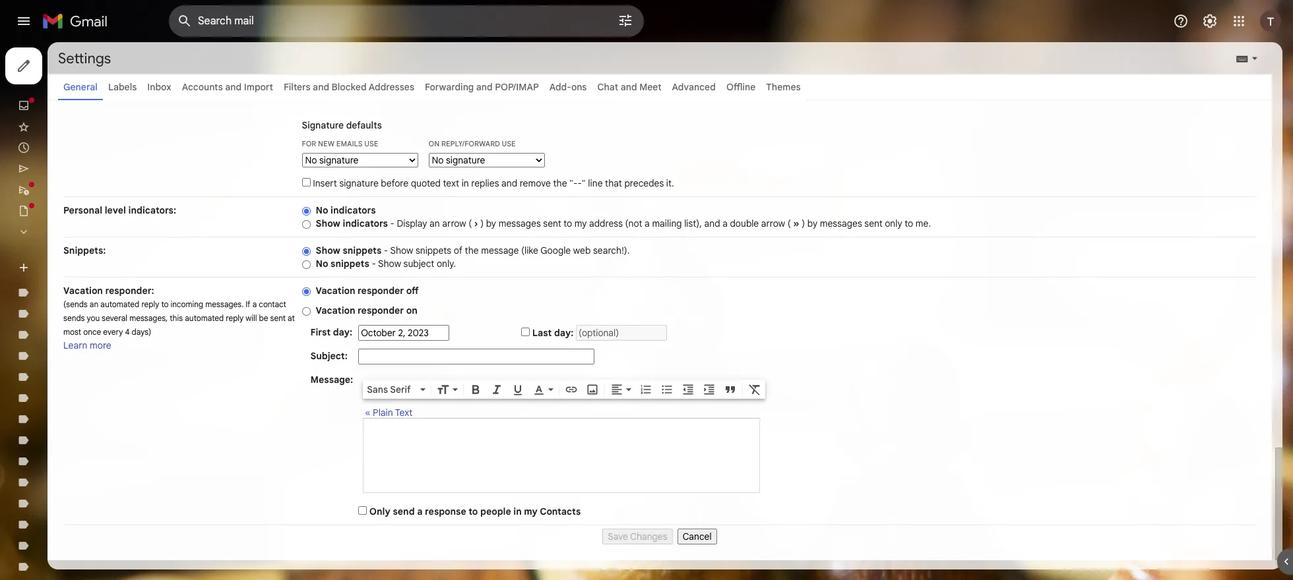 Task type: locate. For each thing, give the bounding box(es) containing it.
1 horizontal spatial the
[[553, 178, 567, 189]]

message:
[[311, 374, 353, 386]]

no snippets - show subject only.
[[316, 258, 456, 270]]

be
[[259, 313, 268, 323]]

- up vacation responder off
[[372, 258, 376, 270]]

forwarding and pop/imap
[[425, 81, 539, 93]]

responder
[[358, 285, 404, 297], [358, 305, 404, 317]]

show
[[316, 218, 340, 230], [316, 245, 340, 257], [390, 245, 413, 257], [378, 258, 401, 270]]

google
[[541, 245, 571, 257]]

( left '»'
[[788, 218, 791, 230]]

Vacation responder text field
[[364, 426, 760, 486]]

sent up google
[[543, 218, 561, 230]]

add-
[[550, 81, 571, 93]]

use right reply/forward
[[502, 139, 516, 148]]

0 horizontal spatial reply
[[141, 300, 159, 310]]

0 vertical spatial an
[[430, 218, 440, 230]]

signature
[[302, 119, 344, 131]]

2 responder from the top
[[358, 305, 404, 317]]

day: for first day:
[[333, 327, 353, 339]]

and right replies
[[502, 178, 518, 189]]

vacation for vacation responder on
[[316, 305, 355, 317]]

in right text
[[462, 178, 469, 189]]

and left pop/imap
[[476, 81, 493, 93]]

my left address
[[575, 218, 587, 230]]

automated down incoming
[[185, 313, 224, 323]]

my left contacts
[[524, 506, 538, 518]]

incoming
[[171, 300, 203, 310]]

0 horizontal spatial my
[[524, 506, 538, 518]]

1 horizontal spatial sent
[[543, 218, 561, 230]]

reply left will
[[226, 313, 244, 323]]

link ‪(⌘k)‬ image
[[565, 383, 578, 397]]

advanced
[[672, 81, 716, 93]]

snippets
[[343, 245, 382, 257], [416, 245, 452, 257], [331, 258, 370, 270]]

vacation right vacation responder off option
[[316, 285, 355, 297]]

filters and blocked addresses link
[[284, 81, 415, 93]]

add-ons
[[550, 81, 587, 93]]

an up you
[[90, 300, 98, 310]]

snippets up vacation responder off
[[331, 258, 370, 270]]

snippets up no snippets - show subject only.
[[343, 245, 382, 257]]

2 use from the left
[[502, 139, 516, 148]]

1 horizontal spatial use
[[502, 139, 516, 148]]

last
[[532, 327, 552, 339]]

by right '»'
[[808, 218, 818, 230]]

1 horizontal spatial reply
[[226, 313, 244, 323]]

use down defaults
[[364, 139, 378, 148]]

advanced link
[[672, 81, 716, 93]]

1 messages from the left
[[499, 218, 541, 230]]

and right chat
[[621, 81, 637, 93]]

vacation up (sends
[[63, 285, 103, 297]]

in right people
[[514, 506, 522, 518]]

responder for on
[[358, 305, 404, 317]]

1 horizontal spatial arrow
[[761, 218, 786, 230]]

1 horizontal spatial (
[[788, 218, 791, 230]]

vacation
[[63, 285, 103, 297], [316, 285, 355, 297], [316, 305, 355, 317]]

automated
[[100, 300, 139, 310], [185, 313, 224, 323]]

responder down vacation responder off
[[358, 305, 404, 317]]

sent left at
[[270, 313, 286, 323]]

on reply/forward use
[[429, 139, 516, 148]]

accounts and import
[[182, 81, 273, 93]]

0 horizontal spatial sent
[[270, 313, 286, 323]]

0 horizontal spatial by
[[486, 218, 496, 230]]

indicators for show
[[343, 218, 388, 230]]

( left ›
[[469, 218, 472, 230]]

vacation up first day:
[[316, 305, 355, 317]]

first
[[311, 327, 331, 339]]

0 vertical spatial reply
[[141, 300, 159, 310]]

quote ‪(⌘⇧9)‬ image
[[724, 383, 737, 397]]

0 horizontal spatial the
[[465, 245, 479, 257]]

day: right "last"
[[554, 327, 574, 339]]

sans serif option
[[364, 383, 418, 397]]

messages
[[499, 218, 541, 230], [820, 218, 862, 230]]

cancel
[[683, 531, 712, 543]]

indicators
[[331, 205, 376, 216], [343, 218, 388, 230]]

no right no snippets option
[[316, 258, 328, 270]]

1 horizontal spatial in
[[514, 506, 522, 518]]

1 vertical spatial automated
[[185, 313, 224, 323]]

sans serif
[[367, 384, 411, 396]]

messages up (like
[[499, 218, 541, 230]]

0 vertical spatial responder
[[358, 285, 404, 297]]

0 horizontal spatial )
[[481, 218, 484, 230]]

an
[[430, 218, 440, 230], [90, 300, 98, 310]]

(
[[469, 218, 472, 230], [788, 218, 791, 230]]

indicators down no indicators
[[343, 218, 388, 230]]

1 responder from the top
[[358, 285, 404, 297]]

›
[[474, 218, 478, 230]]

1 vertical spatial an
[[90, 300, 98, 310]]

)
[[481, 218, 484, 230], [802, 218, 805, 230]]

None search field
[[169, 5, 644, 37]]

vacation responder on
[[316, 305, 418, 317]]

no right no indicators option
[[316, 205, 328, 216]]

italic ‪(⌘i)‬ image
[[491, 383, 504, 397]]

and right filters
[[313, 81, 329, 93]]

Last day: text field
[[576, 325, 667, 341]]

indent less ‪(⌘[)‬ image
[[682, 383, 695, 397]]

0 vertical spatial no
[[316, 205, 328, 216]]

1 no from the top
[[316, 205, 328, 216]]

(not
[[625, 218, 643, 230]]

1 horizontal spatial )
[[802, 218, 805, 230]]

0 horizontal spatial (
[[469, 218, 472, 230]]

0 horizontal spatial automated
[[100, 300, 139, 310]]

- for display an arrow (
[[390, 218, 395, 230]]

vacation responder: (sends an automated reply to incoming messages. if a contact sends you several messages, this automated reply will be sent at most once every 4 days) learn more
[[63, 285, 295, 352]]

2 arrow from the left
[[761, 218, 786, 230]]

0 horizontal spatial arrow
[[442, 218, 466, 230]]

Subject text field
[[359, 349, 595, 365]]

the
[[553, 178, 567, 189], [465, 245, 479, 257]]

general
[[63, 81, 98, 93]]

No indicators radio
[[302, 206, 311, 216]]

serif
[[390, 384, 411, 396]]

a right (not
[[645, 218, 650, 230]]

- up no snippets - show subject only.
[[384, 245, 388, 257]]

1 horizontal spatial day:
[[554, 327, 574, 339]]

0 horizontal spatial in
[[462, 178, 469, 189]]

remove formatting ‪(⌘\)‬ image
[[749, 383, 762, 397]]

before
[[381, 178, 409, 189]]

2 by from the left
[[808, 218, 818, 230]]

for new emails use
[[302, 139, 378, 148]]

this
[[170, 313, 183, 323]]

vacation responder off
[[316, 285, 419, 297]]

0 vertical spatial indicators
[[331, 205, 376, 216]]

sans
[[367, 384, 388, 396]]

arrow left ›
[[442, 218, 466, 230]]

the right of
[[465, 245, 479, 257]]

by right ›
[[486, 218, 496, 230]]

snippets up only.
[[416, 245, 452, 257]]

to up messages,
[[161, 300, 169, 310]]

a left double
[[723, 218, 728, 230]]

reply up messages,
[[141, 300, 159, 310]]

themes link
[[766, 81, 801, 93]]

1 vertical spatial indicators
[[343, 218, 388, 230]]

indicators down the signature
[[331, 205, 376, 216]]

(like
[[521, 245, 539, 257]]

if
[[246, 300, 251, 310]]

vacation inside vacation responder: (sends an automated reply to incoming messages. if a contact sends you several messages, this automated reply will be sent at most once every 4 days) learn more
[[63, 285, 103, 297]]

learn
[[63, 340, 87, 352]]

automated up several
[[100, 300, 139, 310]]

vacation for vacation responder off
[[316, 285, 355, 297]]

inbox link
[[147, 81, 171, 93]]

main menu image
[[16, 13, 32, 29]]

once
[[83, 327, 101, 337]]

0 horizontal spatial messages
[[499, 218, 541, 230]]

1 vertical spatial no
[[316, 258, 328, 270]]

First day: text field
[[359, 325, 450, 341]]

only
[[369, 506, 391, 518]]

the left "-
[[553, 178, 567, 189]]

1 horizontal spatial by
[[808, 218, 818, 230]]

most
[[63, 327, 81, 337]]

2 no from the top
[[316, 258, 328, 270]]

response
[[425, 506, 466, 518]]

sent left only at right
[[865, 218, 883, 230]]

) right ›
[[481, 218, 484, 230]]

arrow left '»'
[[761, 218, 786, 230]]

) right '»'
[[802, 218, 805, 230]]

save changes button
[[603, 529, 673, 545]]

show indicators - display an arrow ( › ) by messages sent to my address (not a mailing list), and a double arrow ( » ) by messages sent only to me.
[[316, 218, 931, 230]]

text
[[443, 178, 459, 189]]

Show snippets radio
[[302, 247, 311, 257]]

2 ( from the left
[[788, 218, 791, 230]]

and
[[225, 81, 242, 93], [313, 81, 329, 93], [476, 81, 493, 93], [621, 81, 637, 93], [502, 178, 518, 189], [705, 218, 720, 230]]

a inside vacation responder: (sends an automated reply to incoming messages. if a contact sends you several messages, this automated reply will be sent at most once every 4 days) learn more
[[253, 300, 257, 310]]

vacation for vacation responder: (sends an automated reply to incoming messages. if a contact sends you several messages, this automated reply will be sent at most once every 4 days) learn more
[[63, 285, 103, 297]]

0 horizontal spatial use
[[364, 139, 378, 148]]

Show indicators radio
[[302, 220, 311, 230]]

and left import
[[225, 81, 242, 93]]

double
[[730, 218, 759, 230]]

personal
[[63, 205, 102, 216]]

None checkbox
[[302, 178, 311, 187]]

offline link
[[727, 81, 756, 93]]

navigation
[[0, 42, 158, 581], [63, 526, 1257, 545]]

1 vertical spatial responder
[[358, 305, 404, 317]]

in
[[462, 178, 469, 189], [514, 506, 522, 518]]

0 horizontal spatial an
[[90, 300, 98, 310]]

1 vertical spatial my
[[524, 506, 538, 518]]

2 ) from the left
[[802, 218, 805, 230]]

- left display
[[390, 218, 395, 230]]

0 horizontal spatial day:
[[333, 327, 353, 339]]

indicators for no
[[331, 205, 376, 216]]

and right list),
[[705, 218, 720, 230]]

messages right '»'
[[820, 218, 862, 230]]

0 vertical spatial my
[[575, 218, 587, 230]]

- for show subject only.
[[372, 258, 376, 270]]

an right display
[[430, 218, 440, 230]]

to inside vacation responder: (sends an automated reply to incoming messages. if a contact sends you several messages, this automated reply will be sent at most once every 4 days) learn more
[[161, 300, 169, 310]]

display
[[397, 218, 427, 230]]

messages.
[[205, 300, 244, 310]]

blocked
[[332, 81, 367, 93]]

a right the if
[[253, 300, 257, 310]]

1 horizontal spatial messages
[[820, 218, 862, 230]]

responder up vacation responder on
[[358, 285, 404, 297]]

chat and meet link
[[598, 81, 662, 93]]

quoted
[[411, 178, 441, 189]]

day: right first
[[333, 327, 353, 339]]

indent more ‪(⌘])‬ image
[[703, 383, 716, 397]]



Task type: describe. For each thing, give the bounding box(es) containing it.
on
[[406, 305, 418, 317]]

bulleted list ‪(⌘⇧8)‬ image
[[661, 383, 674, 397]]

contact
[[259, 300, 286, 310]]

and for chat
[[621, 81, 637, 93]]

1 use from the left
[[364, 139, 378, 148]]

precedes
[[625, 178, 664, 189]]

mailing
[[652, 218, 682, 230]]

show right show snippets radio
[[316, 245, 340, 257]]

filters and blocked addresses
[[284, 81, 415, 93]]

forwarding
[[425, 81, 474, 93]]

forwarding and pop/imap link
[[425, 81, 539, 93]]

chat
[[598, 81, 618, 93]]

1 horizontal spatial my
[[575, 218, 587, 230]]

messages,
[[129, 313, 168, 323]]

to left people
[[469, 506, 478, 518]]

formatting options toolbar
[[363, 380, 766, 399]]

snippets for show subject only.
[[331, 258, 370, 270]]

2 horizontal spatial sent
[[865, 218, 883, 230]]

and for forwarding
[[476, 81, 493, 93]]

a right send
[[417, 506, 423, 518]]

new
[[318, 139, 335, 148]]

advanced search options image
[[612, 7, 639, 34]]

learn more link
[[63, 340, 111, 352]]

list),
[[684, 218, 702, 230]]

save
[[608, 531, 628, 543]]

meet
[[640, 81, 662, 93]]

sent inside vacation responder: (sends an automated reply to incoming messages. if a contact sends you several messages, this automated reply will be sent at most once every 4 days) learn more
[[270, 313, 286, 323]]

first day:
[[311, 327, 353, 339]]

subject
[[404, 258, 435, 270]]

cancel button
[[678, 529, 717, 545]]

1 ) from the left
[[481, 218, 484, 230]]

1 arrow from the left
[[442, 218, 466, 230]]

to up google
[[564, 218, 572, 230]]

responder for off
[[358, 285, 404, 297]]

0 vertical spatial the
[[553, 178, 567, 189]]

1 vertical spatial in
[[514, 506, 522, 518]]

Vacation responder on radio
[[302, 307, 311, 317]]

save changes
[[608, 531, 668, 543]]

on
[[429, 139, 440, 148]]

no indicators
[[316, 205, 376, 216]]

of
[[454, 245, 463, 257]]

replies
[[471, 178, 499, 189]]

1 by from the left
[[486, 218, 496, 230]]

it.
[[666, 178, 674, 189]]

that
[[605, 178, 622, 189]]

Vacation responder off radio
[[302, 287, 311, 297]]

contacts
[[540, 506, 581, 518]]

me.
[[916, 218, 931, 230]]

defaults
[[346, 119, 382, 131]]

only send a response to people in my contacts
[[369, 506, 581, 518]]

people
[[480, 506, 511, 518]]

Only send a response to people in my Contacts checkbox
[[359, 507, 367, 515]]

line
[[588, 178, 603, 189]]

1 horizontal spatial automated
[[185, 313, 224, 323]]

you
[[87, 313, 100, 323]]

snippets:
[[63, 245, 106, 257]]

level
[[105, 205, 126, 216]]

underline ‪(⌘u)‬ image
[[512, 384, 525, 397]]

select input tool image
[[1251, 53, 1259, 63]]

changes
[[630, 531, 668, 543]]

settings image
[[1202, 13, 1218, 29]]

Last day: checkbox
[[521, 328, 530, 337]]

days)
[[132, 327, 151, 337]]

message
[[481, 245, 519, 257]]

every
[[103, 327, 123, 337]]

will
[[246, 313, 257, 323]]

subject:
[[311, 350, 348, 362]]

"
[[582, 178, 586, 189]]

search!).
[[593, 245, 630, 257]]

address
[[589, 218, 623, 230]]

last day:
[[532, 327, 574, 339]]

search mail image
[[173, 9, 197, 33]]

numbered list ‪(⌘⇧7)‬ image
[[640, 383, 653, 397]]

to left me.
[[905, 218, 914, 230]]

1 horizontal spatial an
[[430, 218, 440, 230]]

filters
[[284, 81, 311, 93]]

show snippets - show snippets of the message (like google web search!).
[[316, 245, 630, 257]]

and for accounts
[[225, 81, 242, 93]]

show right show indicators radio
[[316, 218, 340, 230]]

responder:
[[105, 285, 154, 297]]

several
[[102, 313, 127, 323]]

1 vertical spatial the
[[465, 245, 479, 257]]

labels link
[[108, 81, 137, 93]]

addresses
[[369, 81, 415, 93]]

show left subject
[[378, 258, 401, 270]]

remove
[[520, 178, 551, 189]]

»
[[794, 218, 800, 230]]

No snippets radio
[[302, 260, 311, 270]]

insert signature before quoted text in replies and remove the "--" line that precedes it.
[[311, 178, 674, 189]]

0 vertical spatial in
[[462, 178, 469, 189]]

snippets for show snippets of the message (like google web search!).
[[343, 245, 382, 257]]

labels
[[108, 81, 137, 93]]

more
[[90, 340, 111, 352]]

1 vertical spatial reply
[[226, 313, 244, 323]]

general link
[[63, 81, 98, 93]]

(sends
[[63, 300, 88, 310]]

off
[[406, 285, 419, 297]]

accounts and import link
[[182, 81, 273, 93]]

- for show snippets of the message (like google web search!).
[[384, 245, 388, 257]]

bold ‪(⌘b)‬ image
[[469, 383, 483, 397]]

2 messages from the left
[[820, 218, 862, 230]]

day: for last day:
[[554, 327, 574, 339]]

themes
[[766, 81, 801, 93]]

signature
[[339, 178, 379, 189]]

and for filters
[[313, 81, 329, 93]]

reply/forward
[[442, 139, 500, 148]]

accounts
[[182, 81, 223, 93]]

only.
[[437, 258, 456, 270]]

insert image image
[[586, 383, 599, 397]]

pop/imap
[[495, 81, 539, 93]]

- left the line
[[578, 178, 582, 189]]

Search mail text field
[[198, 15, 581, 28]]

for
[[302, 139, 316, 148]]

insert
[[313, 178, 337, 189]]

send
[[393, 506, 415, 518]]

add-ons link
[[550, 81, 587, 93]]

« plain text
[[365, 407, 413, 419]]

0 vertical spatial automated
[[100, 300, 139, 310]]

show up no snippets - show subject only.
[[390, 245, 413, 257]]

navigation containing save changes
[[63, 526, 1257, 545]]

no for no snippets - show subject only.
[[316, 258, 328, 270]]

an inside vacation responder: (sends an automated reply to incoming messages. if a contact sends you several messages, this automated reply will be sent at most once every 4 days) learn more
[[90, 300, 98, 310]]

offline
[[727, 81, 756, 93]]

support image
[[1173, 13, 1189, 29]]

at
[[288, 313, 295, 323]]

gmail image
[[42, 8, 114, 34]]

no for no indicators
[[316, 205, 328, 216]]

import
[[244, 81, 273, 93]]

1 ( from the left
[[469, 218, 472, 230]]



Task type: vqa. For each thing, say whether or not it's contained in the screenshot.
Serif
yes



